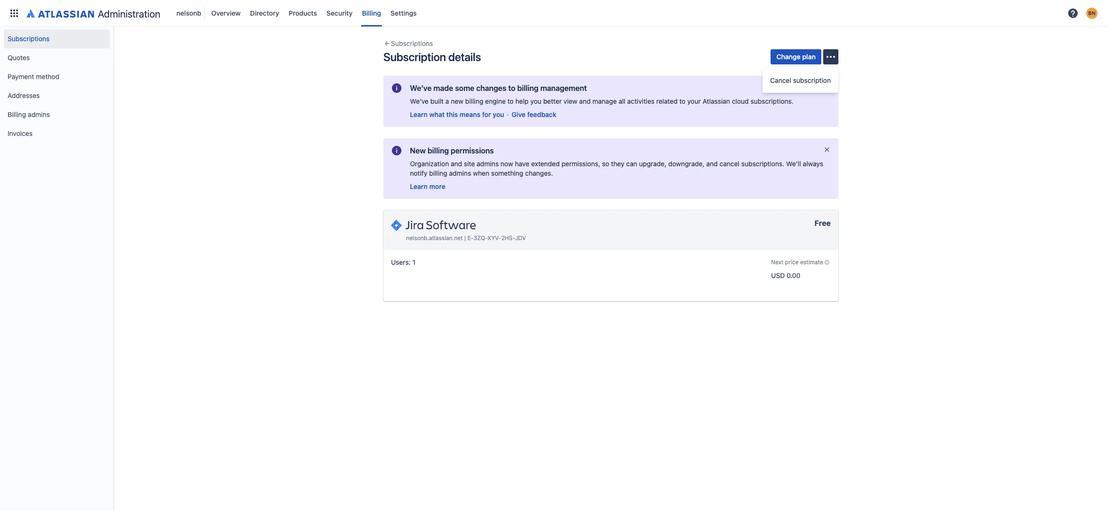 Task type: vqa. For each thing, say whether or not it's contained in the screenshot.
rightmost subscriptions link
yes



Task type: describe. For each thing, give the bounding box(es) containing it.
now
[[501, 160, 513, 168]]

give
[[512, 110, 526, 119]]

0 vertical spatial subscriptions.
[[751, 97, 794, 105]]

downgrade,
[[668, 160, 705, 168]]

next price estimate
[[771, 259, 824, 266]]

estimate
[[800, 259, 824, 266]]

billing for billing
[[362, 9, 381, 17]]

we've for we've made some changes to billing management
[[410, 84, 432, 92]]

learn more link
[[410, 183, 446, 191]]

nelsonb.atlassian.net | e-3zq-xyv-2hs-jdv
[[406, 235, 526, 242]]

better
[[543, 97, 562, 105]]

manage
[[593, 97, 617, 105]]

we've for we've built a new billing engine to help you better view and manage all activities related to your atlassian cloud subscriptions.
[[410, 97, 429, 105]]

overview
[[211, 9, 241, 17]]

learn for learn what this means for you · give feedback
[[410, 110, 428, 119]]

administration
[[98, 8, 160, 19]]

2 horizontal spatial and
[[707, 160, 718, 168]]

security
[[327, 9, 353, 17]]

to right changes
[[508, 84, 516, 92]]

subscriptions image
[[384, 40, 391, 47]]

close adminhub onboarding banner image
[[824, 83, 831, 91]]

learn more button
[[410, 182, 446, 192]]

details
[[448, 50, 481, 64]]

products link
[[286, 5, 320, 21]]

invoices
[[8, 129, 33, 137]]

to left the help
[[508, 97, 514, 105]]

addresses link
[[4, 86, 110, 105]]

invoices link
[[4, 124, 110, 143]]

can
[[626, 160, 637, 168]]

changes
[[476, 84, 507, 92]]

free
[[815, 219, 831, 228]]

cancel
[[770, 76, 791, 84]]

organization and site admins now have extended permissions, so they can upgrade, downgrade, and cancel subscriptions. we'll always notify billing admins when something changes.
[[410, 160, 824, 177]]

0 horizontal spatial subscriptions link
[[4, 29, 110, 48]]

built
[[431, 97, 444, 105]]

learn more
[[410, 183, 446, 191]]

they
[[611, 160, 625, 168]]

related
[[657, 97, 678, 105]]

some
[[455, 84, 475, 92]]

nelsonb
[[177, 9, 201, 17]]

1 horizontal spatial subscriptions link
[[384, 38, 433, 49]]

subscription
[[793, 76, 831, 84]]

billing up the help
[[517, 84, 539, 92]]

plan
[[803, 53, 816, 61]]

payment method link
[[4, 67, 110, 86]]

directory
[[250, 9, 279, 17]]

next
[[771, 259, 784, 266]]

activities
[[627, 97, 655, 105]]

upgrade,
[[639, 160, 667, 168]]

billing admins link
[[4, 105, 110, 124]]

give feedback button
[[512, 110, 557, 119]]

we've built a new billing engine to help you better view and manage all activities related to your atlassian cloud subscriptions.
[[410, 97, 794, 105]]

1 horizontal spatial subscriptions
[[391, 39, 433, 47]]

·
[[507, 110, 509, 119]]

we'll
[[786, 160, 801, 168]]

your
[[688, 97, 701, 105]]

e-
[[468, 235, 474, 242]]

group containing subscriptions
[[4, 27, 110, 146]]

change plan
[[777, 53, 816, 61]]

nelsonb button
[[174, 5, 205, 21]]

all
[[619, 97, 626, 105]]

engine
[[485, 97, 506, 105]]

0 horizontal spatial and
[[451, 160, 462, 168]]

management
[[541, 84, 587, 92]]

payment
[[8, 73, 34, 81]]

when
[[473, 169, 490, 177]]

organization
[[410, 160, 449, 168]]

method
[[36, 73, 59, 81]]

subscription
[[384, 50, 446, 64]]

new billing permissions
[[410, 147, 494, 155]]

learn for learn more
[[410, 183, 428, 191]]

usd 0.00
[[771, 272, 801, 280]]

administration banner
[[0, 0, 1108, 27]]

|
[[465, 235, 466, 242]]

help
[[516, 97, 529, 105]]

payment method
[[8, 73, 59, 81]]

means
[[460, 110, 481, 119]]



Task type: locate. For each thing, give the bounding box(es) containing it.
1 horizontal spatial admins
[[449, 169, 471, 177]]

have
[[515, 160, 530, 168]]

billing up means
[[465, 97, 484, 105]]

0 vertical spatial learn
[[410, 110, 428, 119]]

what
[[429, 110, 445, 119]]

atlassian image
[[27, 7, 94, 19], [27, 7, 94, 19]]

2 vertical spatial admins
[[449, 169, 471, 177]]

1 vertical spatial admins
[[477, 160, 499, 168]]

1 horizontal spatial and
[[579, 97, 591, 105]]

we've left "built"
[[410, 97, 429, 105]]

atlassian
[[703, 97, 730, 105]]

we've
[[410, 84, 432, 92], [410, 97, 429, 105]]

0 horizontal spatial you
[[493, 110, 504, 119]]

billing right security
[[362, 9, 381, 17]]

this
[[447, 110, 458, 119]]

more actions image
[[825, 51, 837, 63]]

0 vertical spatial we've
[[410, 84, 432, 92]]

you
[[531, 97, 542, 105], [493, 110, 504, 119]]

billing down organization
[[429, 169, 447, 177]]

subscriptions. inside organization and site admins now have extended permissions, so they can upgrade, downgrade, and cancel subscriptions. we'll always notify billing admins when something changes.
[[742, 160, 785, 168]]

2hs-
[[501, 235, 515, 242]]

0 vertical spatial admins
[[28, 110, 50, 119]]

so
[[602, 160, 609, 168]]

admins inside 'group'
[[28, 110, 50, 119]]

2 learn from the top
[[410, 183, 428, 191]]

2 we've from the top
[[410, 97, 429, 105]]

directory link
[[247, 5, 282, 21]]

subscriptions link up the subscription
[[384, 38, 433, 49]]

subscriptions up the subscription
[[391, 39, 433, 47]]

learn what this means for you button
[[410, 110, 504, 119]]

new
[[451, 97, 464, 105]]

3zq-
[[474, 235, 488, 242]]

billing admins
[[8, 110, 50, 119]]

admins down site
[[449, 169, 471, 177]]

we've made some changes to billing management
[[410, 84, 587, 92]]

you up give feedback button
[[531, 97, 542, 105]]

group
[[4, 27, 110, 146]]

learn what this means for you · give feedback
[[410, 110, 557, 119]]

2 horizontal spatial admins
[[477, 160, 499, 168]]

0 vertical spatial billing
[[362, 9, 381, 17]]

cancel subscription button
[[763, 71, 839, 90]]

you left the ·
[[493, 110, 504, 119]]

billing inside administration banner
[[362, 9, 381, 17]]

switch to... image
[[9, 7, 20, 19]]

subscription details
[[384, 50, 481, 64]]

subscriptions. left we'll at the top right of page
[[742, 160, 785, 168]]

security link
[[324, 5, 356, 21]]

billing for billing admins
[[8, 110, 26, 119]]

1 learn from the top
[[410, 110, 428, 119]]

always
[[803, 160, 824, 168]]

changes.
[[525, 169, 553, 177]]

and right view
[[579, 97, 591, 105]]

overview link
[[209, 5, 244, 21]]

1 vertical spatial we've
[[410, 97, 429, 105]]

settings link
[[388, 5, 420, 21]]

jira software image
[[391, 218, 476, 233], [391, 218, 476, 233]]

change
[[777, 53, 801, 61]]

permissions,
[[562, 160, 600, 168]]

for
[[482, 110, 491, 119]]

0 horizontal spatial admins
[[28, 110, 50, 119]]

0 vertical spatial you
[[531, 97, 542, 105]]

price
[[785, 259, 799, 266]]

quotes link
[[4, 48, 110, 67]]

learn
[[410, 110, 428, 119], [410, 183, 428, 191]]

nelsonb.atlassian.net
[[406, 235, 463, 242]]

1 vertical spatial subscriptions.
[[742, 160, 785, 168]]

subscriptions link
[[4, 29, 110, 48], [384, 38, 433, 49]]

notify
[[410, 169, 428, 177]]

change plan button
[[771, 49, 822, 64]]

to
[[508, 84, 516, 92], [508, 97, 514, 105], [680, 97, 686, 105]]

cancel
[[720, 160, 740, 168]]

subscriptions inside 'group'
[[8, 35, 50, 43]]

help image
[[1068, 7, 1079, 19]]

1
[[413, 258, 416, 266]]

a
[[446, 97, 449, 105]]

billing up organization
[[428, 147, 449, 155]]

cloud
[[732, 97, 749, 105]]

extended
[[531, 160, 560, 168]]

subscriptions up quotes
[[8, 35, 50, 43]]

and left site
[[451, 160, 462, 168]]

new
[[410, 147, 426, 155]]

your profile and settings image
[[1087, 7, 1098, 19]]

quotes
[[8, 54, 30, 62]]

billing up invoices
[[8, 110, 26, 119]]

made
[[434, 84, 453, 92]]

billing inside organization and site admins now have extended permissions, so they can upgrade, downgrade, and cancel subscriptions. we'll always notify billing admins when something changes.
[[429, 169, 447, 177]]

subscriptions link up payment method link
[[4, 29, 110, 48]]

1 horizontal spatial billing
[[362, 9, 381, 17]]

admins up when
[[477, 160, 499, 168]]

addresses
[[8, 92, 40, 100]]

1 we've from the top
[[410, 84, 432, 92]]

xyv-
[[488, 235, 501, 242]]

administration link
[[23, 5, 164, 21]]

we've up "built"
[[410, 84, 432, 92]]

billing element
[[6, 0, 1065, 26]]

something
[[491, 169, 524, 177]]

learn what this means for you link
[[410, 110, 504, 119]]

learn inside button
[[410, 183, 428, 191]]

1 vertical spatial you
[[493, 110, 504, 119]]

0 horizontal spatial billing
[[8, 110, 26, 119]]

feedback
[[527, 110, 557, 119]]

billing
[[362, 9, 381, 17], [8, 110, 26, 119]]

view
[[564, 97, 578, 105]]

jdv
[[515, 235, 526, 242]]

billing
[[517, 84, 539, 92], [465, 97, 484, 105], [428, 147, 449, 155], [429, 169, 447, 177]]

and
[[579, 97, 591, 105], [451, 160, 462, 168], [707, 160, 718, 168]]

to left your
[[680, 97, 686, 105]]

close billing admin onboarding banner image
[[824, 146, 831, 154]]

learn down notify
[[410, 183, 428, 191]]

billing link
[[359, 5, 384, 21]]

more
[[429, 183, 446, 191]]

1 vertical spatial billing
[[8, 110, 26, 119]]

0 horizontal spatial subscriptions
[[8, 35, 50, 43]]

learn left what
[[410, 110, 428, 119]]

settings
[[391, 9, 417, 17]]

1 horizontal spatial you
[[531, 97, 542, 105]]

subscriptions
[[8, 35, 50, 43], [391, 39, 433, 47]]

users 1
[[391, 258, 416, 266]]

1 vertical spatial learn
[[410, 183, 428, 191]]

users
[[391, 258, 409, 266]]

and left cancel
[[707, 160, 718, 168]]

admins down addresses
[[28, 110, 50, 119]]

subscriptions. down cancel
[[751, 97, 794, 105]]



